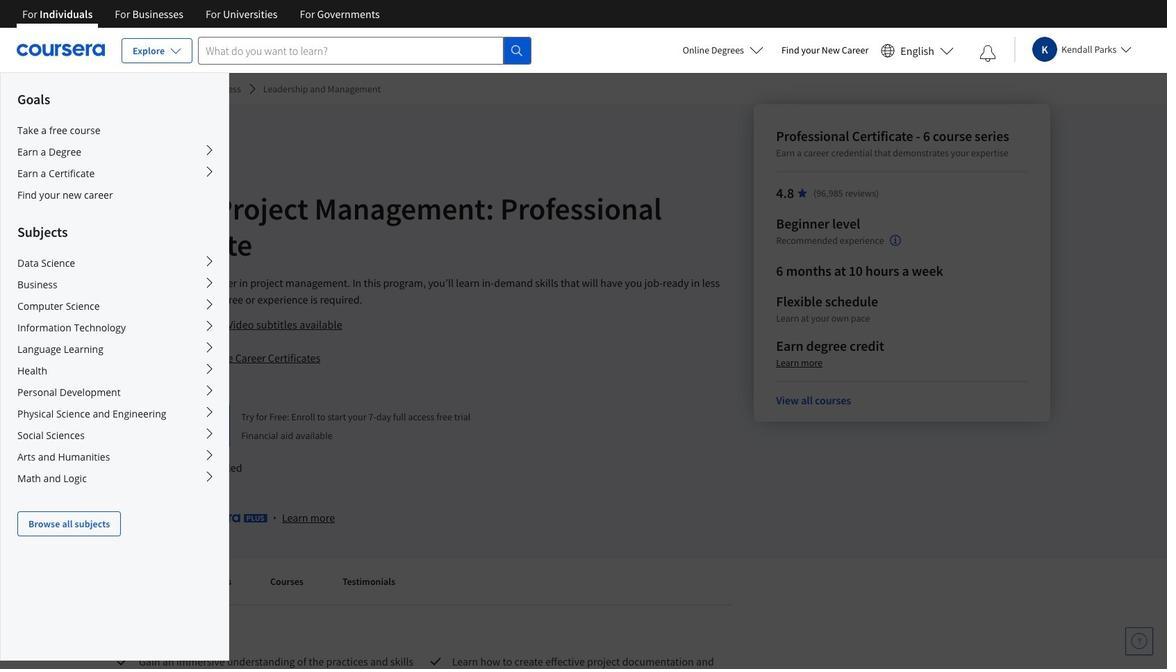 Task type: locate. For each thing, give the bounding box(es) containing it.
coursera plus image
[[183, 514, 267, 523]]

google image
[[117, 149, 213, 180]]

explore menu element
[[1, 73, 229, 536]]

None search field
[[198, 36, 532, 64]]

coursera image
[[17, 39, 105, 61]]

learn more about degree credit element
[[776, 356, 823, 370]]



Task type: vqa. For each thing, say whether or not it's contained in the screenshot.
Construction
no



Task type: describe. For each thing, give the bounding box(es) containing it.
information about difficulty level pre-requisites. image
[[890, 235, 901, 246]]

banner navigation
[[11, 0, 391, 28]]

What do you want to learn? text field
[[198, 36, 504, 64]]

help center image
[[1131, 633, 1148, 650]]



